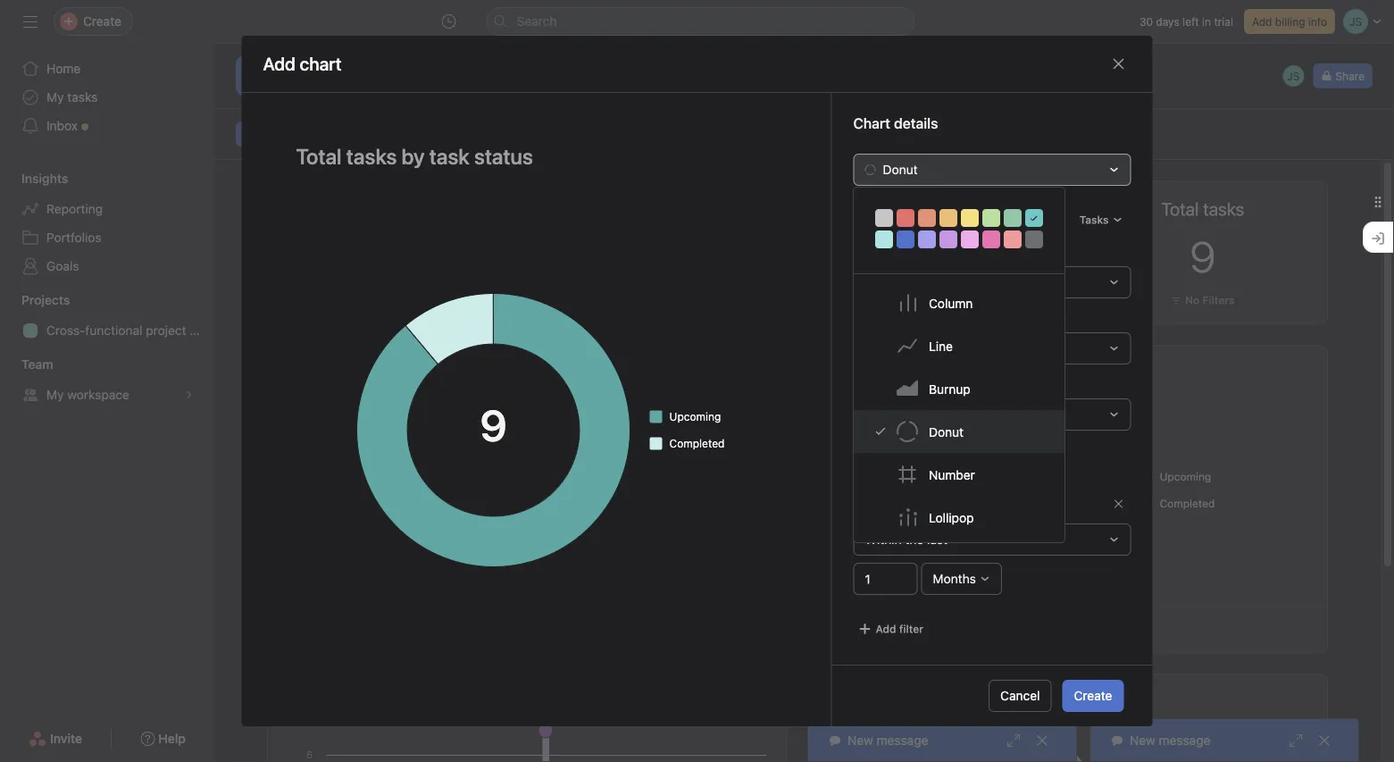 Task type: describe. For each thing, give the bounding box(es) containing it.
a button to remove the filter image
[[1114, 499, 1125, 509]]

js button
[[1282, 63, 1307, 88]]

js
[[1288, 70, 1301, 82]]

9
[[1190, 231, 1217, 281]]

1 filter inside button
[[923, 294, 958, 307]]

new message for second the expand new message image from right
[[848, 733, 929, 748]]

tasks for tasks
[[1080, 214, 1109, 226]]

team
[[21, 357, 53, 372]]

teams element
[[0, 349, 214, 413]]

projects by project status
[[820, 688, 972, 702]]

number
[[929, 467, 976, 482]]

days
[[1157, 15, 1180, 28]]

create button
[[1063, 680, 1125, 712]]

Total tasks by task status text field
[[285, 136, 789, 177]]

my first dashboard
[[293, 75, 444, 96]]

functional
[[85, 323, 143, 338]]

number link
[[854, 453, 1065, 496]]

months button
[[922, 563, 1003, 595]]

0 horizontal spatial upcoming
[[670, 411, 721, 423]]

no
[[1186, 294, 1200, 307]]

my workspace
[[46, 387, 129, 402]]

plan
[[190, 323, 214, 338]]

burnup link
[[854, 367, 1065, 410]]

my tasks link
[[11, 83, 204, 112]]

close image for 1st the expand new message image from right
[[1318, 734, 1332, 748]]

portfolios link
[[11, 223, 204, 252]]

tasks for include
[[900, 245, 932, 260]]

0 vertical spatial completed
[[670, 437, 725, 450]]

cancel button
[[989, 680, 1052, 712]]

my workspace link
[[11, 381, 204, 409]]

1 expand new message image from the left
[[1007, 734, 1021, 748]]

billing
[[1276, 15, 1306, 28]]

my for my tasks
[[46, 90, 64, 105]]

add billing info button
[[1245, 9, 1336, 34]]

projects button
[[0, 291, 70, 309]]

hide sidebar image
[[23, 14, 38, 29]]

portfolios
[[46, 230, 102, 245]]

info
[[1309, 15, 1328, 28]]

create
[[1075, 689, 1113, 703]]

cancel
[[1001, 689, 1041, 703]]

filter inside button
[[931, 294, 958, 307]]

chart details
[[854, 115, 939, 132]]

my for my workspace
[[46, 387, 64, 402]]

from
[[935, 245, 963, 260]]

0 horizontal spatial reporting link
[[11, 195, 204, 223]]

first dashboard
[[322, 75, 444, 96]]

include tasks from
[[854, 245, 963, 260]]

tasks by completion status this month
[[820, 359, 1047, 374]]

close image for second the expand new message image from right
[[1036, 734, 1050, 748]]

column link
[[854, 281, 1065, 324]]

invite button
[[17, 723, 94, 755]]

date
[[901, 498, 924, 510]]

donut inside donut dropdown button
[[883, 162, 918, 177]]

1 filter button
[[904, 291, 962, 309]]

add filter
[[876, 623, 924, 635]]

1 inside button
[[923, 294, 928, 307]]

months
[[933, 571, 977, 586]]

project status
[[890, 688, 972, 702]]

burnup
[[929, 381, 971, 396]]

add chart
[[263, 53, 342, 74]]

0 vertical spatial reporting link
[[293, 54, 350, 73]]

30
[[1140, 15, 1154, 28]]

incomplete
[[280, 359, 346, 374]]

column
[[929, 296, 974, 310]]

search list box
[[487, 7, 916, 36]]

0 horizontal spatial filter
[[850, 623, 876, 635]]

line
[[929, 338, 953, 353]]

add to starred image
[[478, 79, 492, 93]]

1 horizontal spatial reporting
[[293, 56, 350, 71]]

search
[[517, 14, 557, 29]]

report on
[[854, 211, 919, 228]]

donut inside donut link
[[929, 424, 964, 439]]

1 horizontal spatial workspace
[[950, 623, 1006, 635]]

insights
[[21, 171, 68, 186]]

group
[[854, 311, 890, 326]]

my right filter
[[931, 623, 947, 635]]



Task type: vqa. For each thing, say whether or not it's contained in the screenshot.
Invite
yes



Task type: locate. For each thing, give the bounding box(es) containing it.
no filters
[[1186, 294, 1235, 307]]

cross-
[[46, 323, 85, 338]]

reporting inside the insights element
[[46, 202, 103, 216]]

filters
[[1203, 294, 1235, 307], [854, 460, 895, 477]]

tasks inside global element
[[67, 90, 98, 105]]

1 vertical spatial projects
[[820, 688, 869, 702]]

new message
[[848, 733, 929, 748], [1130, 733, 1211, 748]]

0 vertical spatial reporting
[[293, 56, 350, 71]]

my down team
[[46, 387, 64, 402]]

filter down 0
[[931, 294, 958, 307]]

1
[[923, 294, 928, 307], [842, 623, 847, 635]]

add for add billing info
[[1253, 15, 1273, 28]]

tasks
[[67, 90, 98, 105], [900, 245, 932, 260], [349, 359, 380, 374]]

line link
[[854, 324, 1065, 367]]

reporting up portfolios
[[46, 202, 103, 216]]

team button
[[0, 356, 53, 374]]

workspace
[[67, 387, 129, 402], [950, 623, 1006, 635]]

1 horizontal spatial in
[[1203, 15, 1212, 28]]

filters right no
[[1203, 294, 1235, 307]]

1 filter down 0
[[923, 294, 958, 307]]

by for tasks
[[857, 359, 872, 374]]

0 vertical spatial filter
[[931, 294, 958, 307]]

cross-functional project plan
[[46, 323, 214, 338]]

my tasks
[[46, 90, 98, 105]]

donut button
[[854, 154, 1132, 186]]

home link
[[11, 55, 204, 83]]

inbox
[[46, 118, 78, 133]]

1 vertical spatial by
[[872, 688, 887, 702]]

donut link
[[854, 410, 1065, 453]]

1 left column
[[923, 294, 928, 307]]

1 horizontal spatial expand new message image
[[1290, 734, 1304, 748]]

1 vertical spatial tasks
[[820, 359, 854, 374]]

0 horizontal spatial donut
[[883, 162, 918, 177]]

1 vertical spatial filter
[[850, 623, 876, 635]]

1 horizontal spatial tasks
[[887, 623, 916, 635]]

new message for 1st the expand new message image from right
[[1130, 733, 1211, 748]]

0 vertical spatial by
[[857, 359, 872, 374]]

tasks in my workspace
[[887, 623, 1006, 635]]

0 horizontal spatial by
[[857, 359, 872, 374]]

1 vertical spatial reporting link
[[11, 195, 204, 223]]

1 left add filter dropdown button
[[842, 623, 847, 635]]

expand new message image
[[1007, 734, 1021, 748], [1290, 734, 1304, 748]]

1 horizontal spatial completed
[[1160, 497, 1216, 510]]

1 vertical spatial reporting
[[46, 202, 103, 216]]

no filters button
[[1167, 291, 1240, 309]]

1 horizontal spatial 1 filter
[[923, 294, 958, 307]]

1 vertical spatial 1 filter
[[842, 623, 876, 635]]

my
[[293, 75, 318, 96], [46, 90, 64, 105], [46, 387, 64, 402], [931, 623, 947, 635]]

2 new message from the left
[[1130, 733, 1211, 748]]

invite
[[50, 731, 82, 746]]

projects for projects
[[21, 293, 70, 307]]

workspace inside 'my workspace' link
[[67, 387, 129, 402]]

tasks for tasks in my workspace
[[887, 623, 916, 635]]

0 horizontal spatial add
[[876, 623, 897, 635]]

my inside teams element
[[46, 387, 64, 402]]

by up measure
[[857, 359, 872, 374]]

0 horizontal spatial close image
[[1036, 734, 1050, 748]]

0 horizontal spatial in
[[919, 623, 928, 635]]

add filter button
[[854, 617, 929, 642]]

inbox link
[[11, 112, 204, 140]]

donut down chart details on the top of page
[[883, 162, 918, 177]]

upcoming
[[670, 411, 721, 423], [1160, 470, 1212, 483]]

add billing info
[[1253, 15, 1328, 28]]

my for my first dashboard
[[293, 75, 318, 96]]

close image
[[1112, 57, 1126, 71], [1036, 734, 1050, 748], [1318, 734, 1332, 748]]

0 horizontal spatial projects
[[21, 293, 70, 307]]

1 vertical spatial completed
[[1160, 497, 1216, 510]]

my up inbox
[[46, 90, 64, 105]]

0 horizontal spatial new message
[[848, 733, 929, 748]]

insights button
[[0, 170, 68, 188]]

1 filter left filter
[[842, 623, 876, 635]]

0 vertical spatial workspace
[[67, 387, 129, 402]]

0 vertical spatial 1 filter
[[923, 294, 958, 307]]

1 horizontal spatial by
[[872, 688, 887, 702]]

reporting up my first dashboard
[[293, 56, 350, 71]]

1 vertical spatial upcoming
[[1160, 470, 1212, 483]]

my down add chart
[[293, 75, 318, 96]]

30 days left in trial
[[1140, 15, 1234, 28]]

1 horizontal spatial close image
[[1112, 57, 1126, 71]]

0 vertical spatial 1
[[923, 294, 928, 307]]

reporting link up my first dashboard
[[293, 54, 350, 73]]

home
[[46, 61, 81, 76]]

projects down add filter dropdown button
[[820, 688, 869, 702]]

trial
[[1215, 15, 1234, 28]]

project
[[146, 323, 186, 338]]

lollipop
[[929, 510, 975, 525]]

1 horizontal spatial reporting link
[[293, 54, 350, 73]]

total tasks
[[1162, 198, 1245, 219]]

creation date
[[854, 498, 924, 510]]

2 horizontal spatial tasks
[[900, 245, 932, 260]]

1 filter
[[923, 294, 958, 307], [842, 623, 876, 635]]

cross-functional project plan link
[[11, 316, 214, 345]]

0 horizontal spatial tasks
[[67, 90, 98, 105]]

1 vertical spatial filters
[[854, 460, 895, 477]]

0 horizontal spatial reporting
[[46, 202, 103, 216]]

goals
[[46, 259, 79, 273]]

0 vertical spatial in
[[1203, 15, 1212, 28]]

1 horizontal spatial 1
[[923, 294, 928, 307]]

1 horizontal spatial tasks
[[349, 359, 380, 374]]

tasks down home
[[67, 90, 98, 105]]

2 horizontal spatial tasks
[[1080, 214, 1109, 226]]

by left project status
[[872, 688, 887, 702]]

1 horizontal spatial projects
[[820, 688, 869, 702]]

filter
[[900, 623, 924, 635]]

0 button
[[920, 231, 946, 281]]

1 vertical spatial in
[[919, 623, 928, 635]]

1 horizontal spatial new message
[[1130, 733, 1211, 748]]

9 button
[[1190, 231, 1217, 281]]

measure
[[854, 378, 905, 392]]

projects
[[21, 293, 70, 307], [820, 688, 869, 702]]

add inside dropdown button
[[876, 623, 897, 635]]

filter left filter
[[850, 623, 876, 635]]

0 vertical spatial upcoming
[[670, 411, 721, 423]]

overdue tasks
[[877, 198, 989, 219]]

2 horizontal spatial close image
[[1318, 734, 1332, 748]]

add inside button
[[1253, 15, 1273, 28]]

0 horizontal spatial filters
[[854, 460, 895, 477]]

reporting link up portfolios
[[11, 195, 204, 223]]

share button
[[1314, 63, 1374, 88]]

completed
[[670, 437, 725, 450], [1160, 497, 1216, 510]]

tasks for my
[[67, 90, 98, 105]]

projects element
[[0, 284, 214, 349]]

0 vertical spatial projects
[[21, 293, 70, 307]]

projects for projects by project status
[[820, 688, 869, 702]]

tasks button
[[1072, 207, 1132, 232]]

0 vertical spatial filters
[[1203, 294, 1235, 307]]

0 horizontal spatial workspace
[[67, 387, 129, 402]]

2 vertical spatial tasks
[[887, 623, 916, 635]]

lollipop link
[[854, 496, 1065, 539]]

0 horizontal spatial 1 filter
[[842, 623, 876, 635]]

1 vertical spatial 1
[[842, 623, 847, 635]]

incomplete tasks by project
[[280, 359, 443, 374]]

0
[[920, 231, 946, 281]]

1 new message from the left
[[848, 733, 929, 748]]

by project
[[384, 359, 443, 374]]

projects inside dropdown button
[[21, 293, 70, 307]]

donut
[[883, 162, 918, 177], [929, 424, 964, 439]]

add for add filter
[[876, 623, 897, 635]]

0 horizontal spatial 1
[[842, 623, 847, 635]]

1 horizontal spatial donut
[[929, 424, 964, 439]]

workspace down cross-functional project plan link
[[67, 387, 129, 402]]

my inside global element
[[46, 90, 64, 105]]

donut down burnup
[[929, 424, 964, 439]]

reporting
[[293, 56, 350, 71], [46, 202, 103, 216]]

completion
[[875, 359, 941, 374]]

tasks for tasks by completion status this month
[[820, 359, 854, 374]]

0 vertical spatial tasks
[[1080, 214, 1109, 226]]

filters inside button
[[1203, 294, 1235, 307]]

goals link
[[11, 252, 204, 281]]

insights element
[[0, 163, 214, 284]]

include
[[854, 245, 897, 260]]

show options image
[[453, 79, 467, 93]]

workspace down months dropdown button
[[950, 623, 1006, 635]]

projects up cross-
[[21, 293, 70, 307]]

status
[[944, 359, 981, 374]]

1 vertical spatial tasks
[[900, 245, 932, 260]]

report image
[[247, 65, 268, 87]]

0 vertical spatial donut
[[883, 162, 918, 177]]

global element
[[0, 44, 214, 151]]

0 vertical spatial tasks
[[67, 90, 98, 105]]

tasks for incomplete
[[349, 359, 380, 374]]

1 horizontal spatial filters
[[1203, 294, 1235, 307]]

0 horizontal spatial expand new message image
[[1007, 734, 1021, 748]]

0 horizontal spatial completed
[[670, 437, 725, 450]]

share
[[1336, 70, 1365, 82]]

tasks left by project
[[349, 359, 380, 374]]

left
[[1183, 15, 1200, 28]]

1 vertical spatial workspace
[[950, 623, 1006, 635]]

1 vertical spatial donut
[[929, 424, 964, 439]]

2 vertical spatial tasks
[[349, 359, 380, 374]]

reporting link
[[293, 54, 350, 73], [11, 195, 204, 223]]

1 horizontal spatial upcoming
[[1160, 470, 1212, 483]]

add left billing
[[1253, 15, 1273, 28]]

this month
[[984, 359, 1047, 374]]

in
[[1203, 15, 1212, 28], [919, 623, 928, 635]]

None number field
[[854, 563, 918, 595]]

filters up creation
[[854, 460, 895, 477]]

add left filter
[[876, 623, 897, 635]]

by for projects
[[872, 688, 887, 702]]

add
[[1253, 15, 1273, 28], [876, 623, 897, 635]]

0 horizontal spatial tasks
[[820, 359, 854, 374]]

1 horizontal spatial filter
[[931, 294, 958, 307]]

creation
[[854, 498, 898, 510]]

tasks left from
[[900, 245, 932, 260]]

tasks inside dropdown button
[[1080, 214, 1109, 226]]

0 vertical spatial add
[[1253, 15, 1273, 28]]

tasks
[[1080, 214, 1109, 226], [820, 359, 854, 374], [887, 623, 916, 635]]

2 expand new message image from the left
[[1290, 734, 1304, 748]]

search button
[[487, 7, 916, 36]]

1 vertical spatial add
[[876, 623, 897, 635]]

1 horizontal spatial add
[[1253, 15, 1273, 28]]



